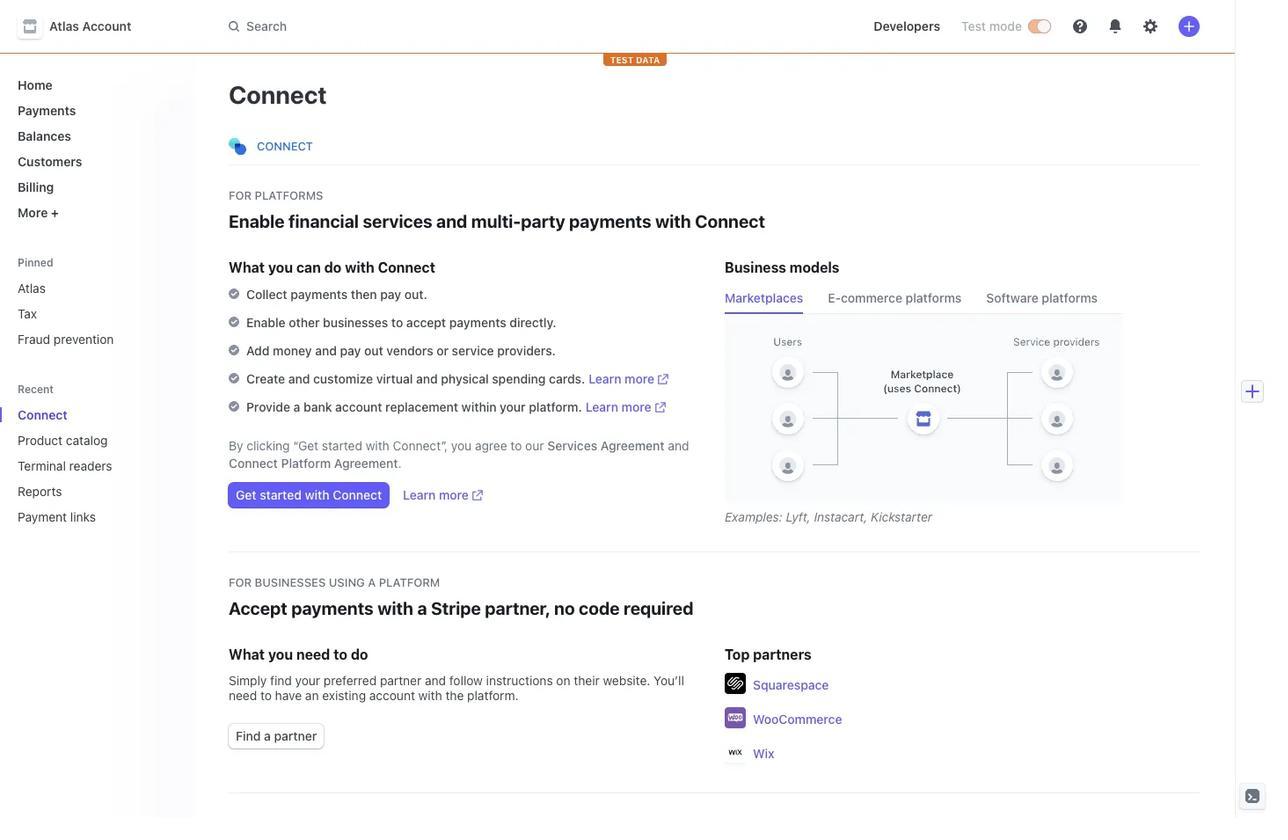 Task type: vqa. For each thing, say whether or not it's contained in the screenshot.
test mode 'checkbox'
no



Task type: describe. For each thing, give the bounding box(es) containing it.
vendors
[[387, 343, 433, 358]]

lyft,
[[786, 509, 811, 524]]

preferred
[[324, 673, 377, 688]]

platforms for software platforms
[[1042, 290, 1098, 305]]

1 horizontal spatial do
[[351, 647, 368, 663]]

recent
[[18, 383, 54, 396]]

instacart,
[[814, 509, 868, 524]]

2 vertical spatial more
[[439, 487, 469, 502]]

1 horizontal spatial agreement
[[601, 438, 665, 453]]

a right using
[[368, 575, 376, 590]]

payment
[[18, 509, 67, 524]]

home
[[18, 77, 53, 92]]

party
[[521, 211, 565, 231]]

terminal readers
[[18, 458, 112, 473]]

business models
[[725, 260, 840, 275]]

e-
[[828, 290, 841, 305]]

no
[[554, 598, 575, 619]]

top
[[725, 647, 750, 663]]

connect up out.
[[378, 260, 436, 275]]

using
[[329, 575, 365, 590]]

for platforms enable financial services and multi-party payments with connect
[[229, 188, 765, 231]]

fraud prevention
[[18, 332, 114, 347]]

customers link
[[11, 147, 179, 176]]

customize
[[313, 371, 373, 386]]

to up preferred
[[334, 647, 348, 663]]

home link
[[11, 70, 179, 99]]

examples:
[[725, 509, 783, 524]]

more for provide a bank account replacement within your platform.
[[622, 399, 652, 414]]

payments down can
[[291, 287, 348, 302]]

get started with connect
[[236, 487, 382, 502]]

and inside the by clicking "get started with connect", you agree to our services agreement and connect platform agreement .
[[668, 438, 689, 453]]

atlas account button
[[18, 14, 149, 39]]

you'll
[[654, 673, 684, 688]]

accept
[[406, 315, 446, 330]]

pinned element
[[11, 274, 179, 354]]

2 vertical spatial learn
[[403, 487, 436, 502]]

platform business models examples tab list
[[725, 286, 1123, 314]]

learn more for create and customize virtual and physical spending cards.
[[589, 371, 655, 386]]

money
[[273, 343, 312, 358]]

existing
[[322, 688, 366, 703]]

what for enable financial services and multi-party payments with connect
[[229, 260, 265, 275]]

started inside button
[[260, 487, 302, 502]]

service
[[452, 343, 494, 358]]

account
[[82, 18, 131, 33]]

services agreement link
[[547, 438, 665, 453]]

get started with connect button
[[229, 483, 389, 508]]

and up customize
[[315, 343, 337, 358]]

readers
[[69, 458, 112, 473]]

with inside button
[[305, 487, 330, 502]]

search
[[246, 18, 287, 33]]

atlas link
[[11, 274, 179, 303]]

"get
[[293, 438, 319, 453]]

balances link
[[11, 121, 179, 150]]

software platforms button
[[987, 286, 1109, 314]]

payment links
[[18, 509, 96, 524]]

+
[[51, 205, 59, 220]]

Search search field
[[218, 10, 714, 43]]

wix
[[753, 746, 775, 761]]

collect payments then pay out.
[[246, 287, 427, 302]]

fraud prevention link
[[11, 325, 179, 354]]

core navigation links element
[[11, 70, 179, 227]]

partner,
[[485, 598, 551, 619]]

learn for platform.
[[586, 399, 619, 414]]

connect up connect
[[229, 80, 327, 109]]

find
[[236, 729, 261, 743]]

with inside the by clicking "get started with connect", you agree to our services agreement and connect platform agreement .
[[366, 438, 390, 453]]

bank
[[304, 399, 332, 414]]

connect
[[257, 139, 313, 153]]

prevention
[[54, 332, 114, 347]]

0 vertical spatial businesses
[[323, 315, 388, 330]]

simply find your preferred partner and follow instructions on their website. you'll need to have an existing account with the platform.
[[229, 673, 684, 703]]

account inside simply find your preferred partner and follow instructions on their website. you'll need to have an existing account with the platform.
[[369, 688, 415, 703]]

virtual
[[376, 371, 413, 386]]

to inside simply find your preferred partner and follow instructions on their website. you'll need to have an existing account with the platform.
[[260, 688, 272, 703]]

models
[[790, 260, 840, 275]]

recent navigation links element
[[0, 382, 194, 531]]

notifications image
[[1109, 19, 1123, 33]]

agree
[[475, 438, 507, 453]]

you for platform
[[268, 647, 293, 663]]

test
[[610, 55, 634, 65]]

payments inside the for businesses using a platform accept payments with a stripe partner, no code required
[[291, 598, 374, 619]]

payments link
[[11, 96, 179, 125]]

reports link
[[11, 477, 155, 506]]

learn more link for platform.
[[586, 399, 666, 416]]

1 horizontal spatial platform.
[[529, 399, 582, 414]]

and inside simply find your preferred partner and follow instructions on their website. you'll need to have an existing account with the platform.
[[425, 673, 446, 688]]

have
[[275, 688, 302, 703]]

clicking
[[247, 438, 290, 453]]

find
[[270, 673, 292, 688]]

within
[[462, 399, 497, 414]]

other
[[289, 315, 320, 330]]

e-commerce platforms button
[[828, 286, 972, 314]]

learn more link for cards.
[[589, 370, 669, 388]]

on
[[556, 673, 571, 688]]

create
[[246, 371, 285, 386]]

woocommerce
[[753, 711, 842, 726]]

need inside simply find your preferred partner and follow instructions on their website. you'll need to have an existing account with the platform.
[[229, 688, 257, 703]]

find a partner link
[[229, 724, 324, 749]]

business
[[725, 260, 787, 275]]

0 vertical spatial account
[[335, 399, 382, 414]]

billing
[[18, 179, 54, 194]]

and up replacement
[[416, 371, 438, 386]]

you for services
[[268, 260, 293, 275]]

pinned navigation links element
[[11, 255, 179, 354]]

a right find
[[264, 729, 271, 743]]

woocommerce link
[[753, 710, 842, 728]]

marketplaces
[[725, 290, 804, 305]]

partner inside find a partner link
[[274, 729, 317, 743]]

simply
[[229, 673, 267, 688]]

enable other businesses to accept payments directly.
[[246, 315, 557, 330]]

connect inside button
[[333, 487, 382, 502]]

top partners
[[725, 647, 812, 663]]

you inside the by clicking "get started with connect", you agree to our services agreement and connect platform agreement .
[[451, 438, 472, 453]]

atlas account
[[49, 18, 131, 33]]

product
[[18, 433, 63, 448]]

recent element
[[0, 400, 194, 531]]

pay for out.
[[380, 287, 401, 302]]

payments
[[18, 103, 76, 118]]

test mode
[[962, 18, 1022, 33]]



Task type: locate. For each thing, give the bounding box(es) containing it.
1 vertical spatial need
[[229, 688, 257, 703]]

pay left out
[[340, 343, 361, 358]]

enable down collect
[[246, 315, 286, 330]]

platforms up financial
[[255, 188, 323, 202]]

agreement down connect",
[[334, 456, 398, 471]]

0 horizontal spatial your
[[295, 673, 320, 688]]

you left can
[[268, 260, 293, 275]]

stripe
[[431, 598, 481, 619]]

accept
[[229, 598, 288, 619]]

enable inside for platforms enable financial services and multi-party payments with connect
[[229, 211, 285, 231]]

do
[[324, 260, 342, 275], [351, 647, 368, 663]]

your right the find at the bottom left of the page
[[295, 673, 320, 688]]

enable left financial
[[229, 211, 285, 231]]

platform
[[379, 575, 440, 590]]

connect inside for platforms enable financial services and multi-party payments with connect
[[695, 211, 765, 231]]

services
[[547, 438, 598, 453]]

connect
[[229, 80, 327, 109], [695, 211, 765, 231], [378, 260, 436, 275], [18, 407, 68, 422], [229, 456, 278, 471], [333, 487, 382, 502]]

2 vertical spatial you
[[268, 647, 293, 663]]

fraud
[[18, 332, 50, 347]]

to
[[391, 315, 403, 330], [511, 438, 522, 453], [334, 647, 348, 663], [260, 688, 272, 703]]

atlas down pinned
[[18, 281, 46, 296]]

by clicking "get started with connect", you agree to our services agreement and connect platform agreement .
[[229, 438, 689, 471]]

terminal readers link
[[11, 451, 155, 480]]

0 vertical spatial pay
[[380, 287, 401, 302]]

1 horizontal spatial need
[[296, 647, 330, 663]]

agreement right services
[[601, 438, 665, 453]]

your
[[500, 399, 526, 414], [295, 673, 320, 688]]

software
[[987, 290, 1039, 305]]

0 vertical spatial do
[[324, 260, 342, 275]]

what for accept payments with a stripe partner, no code required
[[229, 647, 265, 663]]

multi-
[[471, 211, 521, 231]]

replacement
[[386, 399, 458, 414]]

add money and pay out vendors or service providers.
[[246, 343, 556, 358]]

atlas for atlas
[[18, 281, 46, 296]]

more for create and customize virtual and physical spending cards.
[[625, 371, 655, 386]]

1 vertical spatial what
[[229, 647, 265, 663]]

0 horizontal spatial platform.
[[467, 688, 519, 703]]

payment links link
[[11, 502, 155, 531]]

atlas left account
[[49, 18, 79, 33]]

payments down using
[[291, 598, 374, 619]]

your inside simply find your preferred partner and follow instructions on their website. you'll need to have an existing account with the platform.
[[295, 673, 320, 688]]

connect down connect platform agreement link
[[333, 487, 382, 502]]

you up the find at the bottom left of the page
[[268, 647, 293, 663]]

account right "existing"
[[369, 688, 415, 703]]

help image
[[1073, 19, 1088, 33]]

1 vertical spatial learn more
[[586, 399, 652, 414]]

businesses down then
[[323, 315, 388, 330]]

data
[[636, 55, 660, 65]]

payments up service
[[449, 315, 507, 330]]

more +
[[18, 205, 59, 220]]

businesses
[[323, 315, 388, 330], [255, 575, 326, 590]]

pinned
[[18, 256, 53, 269]]

squarespace link
[[753, 676, 829, 694]]

.
[[398, 456, 402, 471]]

with
[[655, 211, 691, 231], [345, 260, 375, 275], [366, 438, 390, 453], [305, 487, 330, 502], [378, 598, 413, 619], [419, 688, 442, 703]]

connect",
[[393, 438, 448, 453]]

website.
[[603, 673, 651, 688]]

tax link
[[11, 299, 179, 328]]

connect link
[[11, 400, 155, 429]]

product catalog link
[[11, 426, 155, 455]]

0 vertical spatial atlas
[[49, 18, 79, 33]]

do up preferred
[[351, 647, 368, 663]]

a left bank
[[294, 399, 300, 414]]

what you need to do
[[229, 647, 368, 663]]

test
[[962, 18, 986, 33]]

our
[[525, 438, 544, 453]]

1 vertical spatial partner
[[274, 729, 317, 743]]

1 vertical spatial learn more link
[[586, 399, 666, 416]]

what up collect
[[229, 260, 265, 275]]

platforms inside "button"
[[1042, 290, 1098, 305]]

partner right preferred
[[380, 673, 422, 688]]

0 vertical spatial more
[[625, 371, 655, 386]]

directly.
[[510, 315, 557, 330]]

learn right cards.
[[589, 371, 622, 386]]

1 horizontal spatial started
[[322, 438, 362, 453]]

get
[[236, 487, 257, 502]]

and right services agreement link
[[668, 438, 689, 453]]

platform. right the
[[467, 688, 519, 703]]

more
[[18, 205, 48, 220]]

a down platform
[[417, 598, 427, 619]]

marketplaces button
[[725, 286, 814, 314]]

reports
[[18, 484, 62, 499]]

tax
[[18, 306, 37, 321]]

learn up services agreement link
[[586, 399, 619, 414]]

1 horizontal spatial your
[[500, 399, 526, 414]]

connect down clicking
[[229, 456, 278, 471]]

0 vertical spatial your
[[500, 399, 526, 414]]

their
[[574, 673, 600, 688]]

payments inside for platforms enable financial services and multi-party payments with connect
[[569, 211, 652, 231]]

2 horizontal spatial platforms
[[1042, 290, 1098, 305]]

businesses up accept
[[255, 575, 326, 590]]

1 horizontal spatial platforms
[[906, 290, 962, 305]]

0 vertical spatial what
[[229, 260, 265, 275]]

for businesses using a platform accept payments with a stripe partner, no code required
[[229, 575, 694, 619]]

pay for out
[[340, 343, 361, 358]]

1 vertical spatial agreement
[[334, 456, 398, 471]]

1 horizontal spatial pay
[[380, 287, 401, 302]]

0 horizontal spatial agreement
[[334, 456, 398, 471]]

more right cards.
[[625, 371, 655, 386]]

can
[[296, 260, 321, 275]]

0 horizontal spatial need
[[229, 688, 257, 703]]

for inside for platforms enable financial services and multi-party payments with connect
[[229, 188, 252, 202]]

for for accept payments with a stripe partner, no code required
[[229, 575, 252, 590]]

terminal
[[18, 458, 66, 473]]

platforms right commerce in the top of the page
[[906, 290, 962, 305]]

learn more right cards.
[[589, 371, 655, 386]]

learn
[[589, 371, 622, 386], [586, 399, 619, 414], [403, 487, 436, 502]]

started up connect platform agreement link
[[322, 438, 362, 453]]

learn down connect",
[[403, 487, 436, 502]]

and inside for platforms enable financial services and multi-party payments with connect
[[436, 211, 468, 231]]

learn more link down the by clicking "get started with connect", you agree to our services agreement and connect platform agreement .
[[403, 487, 483, 504]]

0 vertical spatial agreement
[[601, 438, 665, 453]]

you left agree
[[451, 438, 472, 453]]

billing link
[[11, 172, 179, 201]]

squarespace
[[753, 677, 829, 692]]

1 vertical spatial more
[[622, 399, 652, 414]]

started right get
[[260, 487, 302, 502]]

0 horizontal spatial do
[[324, 260, 342, 275]]

0 vertical spatial you
[[268, 260, 293, 275]]

started
[[322, 438, 362, 453], [260, 487, 302, 502]]

connect up business
[[695, 211, 765, 231]]

1 what from the top
[[229, 260, 265, 275]]

to left the our
[[511, 438, 522, 453]]

1 vertical spatial businesses
[[255, 575, 326, 590]]

0 vertical spatial partner
[[380, 673, 422, 688]]

1 horizontal spatial atlas
[[49, 18, 79, 33]]

enable
[[229, 211, 285, 231], [246, 315, 286, 330]]

account down customize
[[335, 399, 382, 414]]

1 vertical spatial learn
[[586, 399, 619, 414]]

0 vertical spatial platform.
[[529, 399, 582, 414]]

follow
[[449, 673, 483, 688]]

0 horizontal spatial platforms
[[255, 188, 323, 202]]

1 vertical spatial pay
[[340, 343, 361, 358]]

atlas inside button
[[49, 18, 79, 33]]

settings image
[[1144, 19, 1158, 33]]

0 horizontal spatial started
[[260, 487, 302, 502]]

2 vertical spatial learn more link
[[403, 487, 483, 504]]

platforms inside button
[[906, 290, 962, 305]]

0 horizontal spatial atlas
[[18, 281, 46, 296]]

0 vertical spatial need
[[296, 647, 330, 663]]

atlas inside pinned element
[[18, 281, 46, 296]]

learn for cards.
[[589, 371, 622, 386]]

need up an
[[296, 647, 330, 663]]

1 vertical spatial started
[[260, 487, 302, 502]]

and down money
[[288, 371, 310, 386]]

learn more up services agreement link
[[586, 399, 652, 414]]

provide a bank account replacement within your platform.
[[246, 399, 582, 414]]

2 vertical spatial learn more
[[403, 487, 469, 502]]

1 vertical spatial for
[[229, 575, 252, 590]]

0 vertical spatial started
[[322, 438, 362, 453]]

balances
[[18, 128, 71, 143]]

Search text field
[[218, 10, 714, 43]]

links
[[70, 509, 96, 524]]

and left multi-
[[436, 211, 468, 231]]

payments
[[569, 211, 652, 231], [291, 287, 348, 302], [449, 315, 507, 330], [291, 598, 374, 619]]

what
[[229, 260, 265, 275], [229, 647, 265, 663]]

0 vertical spatial for
[[229, 188, 252, 202]]

do right can
[[324, 260, 342, 275]]

0 horizontal spatial partner
[[274, 729, 317, 743]]

provide
[[246, 399, 290, 414]]

test data
[[610, 55, 660, 65]]

connect up the product
[[18, 407, 68, 422]]

platforms inside for platforms enable financial services and multi-party payments with connect
[[255, 188, 323, 202]]

1 vertical spatial enable
[[246, 315, 286, 330]]

wix link
[[753, 745, 775, 762]]

with inside the for businesses using a platform accept payments with a stripe partner, no code required
[[378, 598, 413, 619]]

learn more for provide a bank account replacement within your platform.
[[586, 399, 652, 414]]

1 vertical spatial platform.
[[467, 688, 519, 703]]

more down the by clicking "get started with connect", you agree to our services agreement and connect platform agreement .
[[439, 487, 469, 502]]

physical
[[441, 371, 489, 386]]

agreement
[[601, 438, 665, 453], [334, 456, 398, 471]]

and left follow at the bottom
[[425, 673, 446, 688]]

0 vertical spatial learn more link
[[589, 370, 669, 388]]

for for enable financial services and multi-party payments with connect
[[229, 188, 252, 202]]

to left have at the bottom
[[260, 688, 272, 703]]

to up add money and pay out vendors or service providers.
[[391, 315, 403, 330]]

what up simply
[[229, 647, 265, 663]]

started inside the by clicking "get started with connect", you agree to our services agreement and connect platform agreement .
[[322, 438, 362, 453]]

platform. inside simply find your preferred partner and follow instructions on their website. you'll need to have an existing account with the platform.
[[467, 688, 519, 703]]

collect
[[246, 287, 287, 302]]

pay left out.
[[380, 287, 401, 302]]

1 vertical spatial your
[[295, 673, 320, 688]]

1 vertical spatial do
[[351, 647, 368, 663]]

with inside simply find your preferred partner and follow instructions on their website. you'll need to have an existing account with the platform.
[[419, 688, 442, 703]]

1 vertical spatial account
[[369, 688, 415, 703]]

0 vertical spatial learn more
[[589, 371, 655, 386]]

0 horizontal spatial pay
[[340, 343, 361, 358]]

partner down have at the bottom
[[274, 729, 317, 743]]

1 for from the top
[[229, 188, 252, 202]]

atlas for atlas account
[[49, 18, 79, 33]]

atlas
[[49, 18, 79, 33], [18, 281, 46, 296]]

your down spending
[[500, 399, 526, 414]]

more up services agreement link
[[622, 399, 652, 414]]

1 vertical spatial you
[[451, 438, 472, 453]]

an
[[305, 688, 319, 703]]

learn more link up services agreement link
[[586, 399, 666, 416]]

platforms right software in the right of the page
[[1042, 290, 1098, 305]]

financial
[[289, 211, 359, 231]]

kickstarter
[[871, 509, 933, 524]]

1 horizontal spatial partner
[[380, 673, 422, 688]]

by
[[229, 438, 243, 453]]

connect inside recent element
[[18, 407, 68, 422]]

learn more link right cards.
[[589, 370, 669, 388]]

commerce
[[841, 290, 903, 305]]

1 vertical spatial atlas
[[18, 281, 46, 296]]

product catalog
[[18, 433, 108, 448]]

services
[[363, 211, 433, 231]]

partner inside simply find your preferred partner and follow instructions on their website. you'll need to have an existing account with the platform.
[[380, 673, 422, 688]]

with inside for platforms enable financial services and multi-party payments with connect
[[655, 211, 691, 231]]

platforms
[[255, 188, 323, 202], [906, 290, 962, 305], [1042, 290, 1098, 305]]

platforms for for platforms enable financial services and multi-party payments with connect
[[255, 188, 323, 202]]

developers link
[[867, 12, 948, 40]]

developers
[[874, 18, 941, 33]]

2 what from the top
[[229, 647, 265, 663]]

platform. down cards.
[[529, 399, 582, 414]]

for inside the for businesses using a platform accept payments with a stripe partner, no code required
[[229, 575, 252, 590]]

payments right party
[[569, 211, 652, 231]]

2 for from the top
[[229, 575, 252, 590]]

connect inside the by clicking "get started with connect", you agree to our services agreement and connect platform agreement .
[[229, 456, 278, 471]]

e-commerce platforms
[[828, 290, 962, 305]]

to inside the by clicking "get started with connect", you agree to our services agreement and connect platform agreement .
[[511, 438, 522, 453]]

0 vertical spatial enable
[[229, 211, 285, 231]]

learn more down the by clicking "get started with connect", you agree to our services agreement and connect platform agreement .
[[403, 487, 469, 502]]

0 vertical spatial learn
[[589, 371, 622, 386]]

businesses inside the for businesses using a platform accept payments with a stripe partner, no code required
[[255, 575, 326, 590]]

need up find
[[229, 688, 257, 703]]



